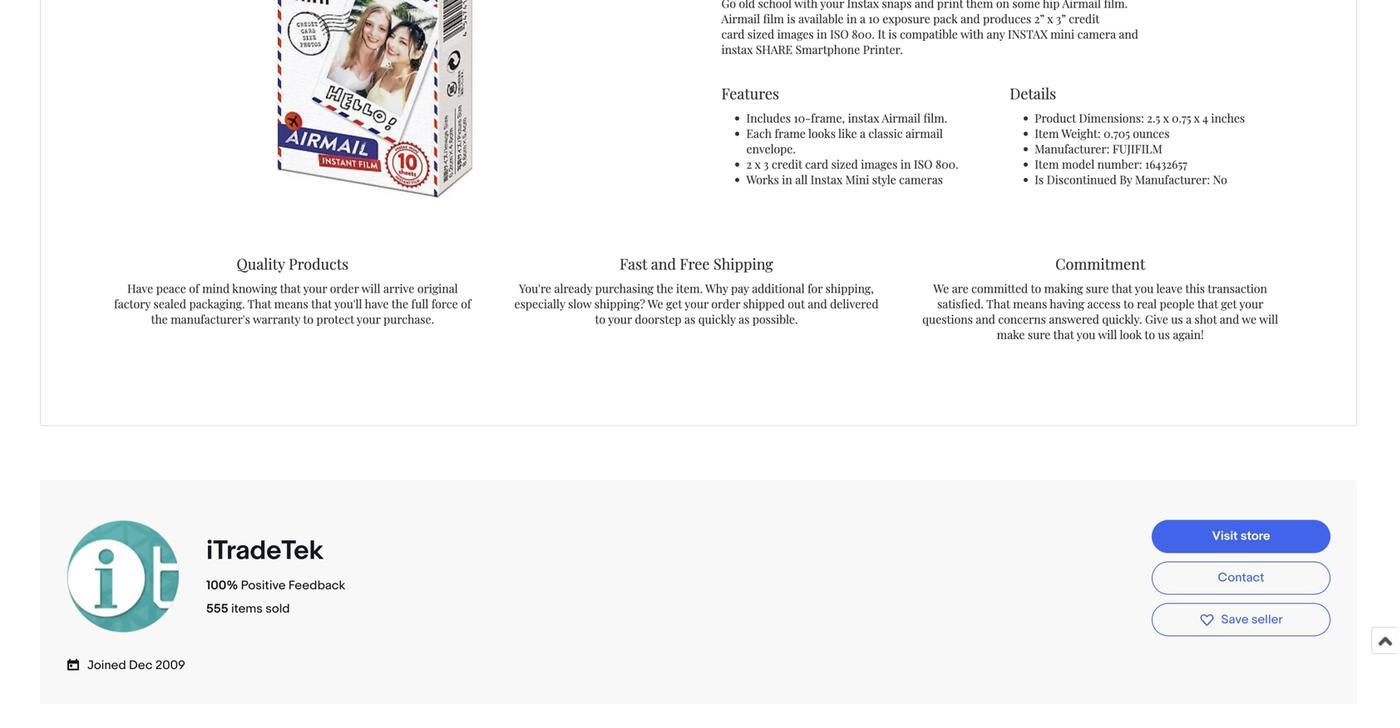 Task type: locate. For each thing, give the bounding box(es) containing it.
itradetek
[[206, 535, 324, 568]]

2009
[[155, 658, 185, 673]]

items
[[231, 602, 263, 617]]

text__icon wrapper image
[[67, 656, 87, 673]]

100%
[[206, 578, 238, 593]]

feedback
[[289, 578, 345, 593]]

save seller button
[[1152, 603, 1331, 637]]

itradetek link
[[206, 535, 330, 568]]



Task type: describe. For each thing, give the bounding box(es) containing it.
555 items sold
[[206, 602, 290, 617]]

555
[[206, 602, 228, 617]]

contact link
[[1152, 562, 1331, 595]]

seller
[[1252, 613, 1283, 628]]

dec
[[129, 658, 153, 673]]

visit
[[1212, 529, 1238, 544]]

save seller
[[1221, 613, 1283, 628]]

sold
[[266, 602, 290, 617]]

positive
[[241, 578, 286, 593]]

save
[[1221, 613, 1249, 628]]

joined
[[87, 658, 126, 673]]

visit store
[[1212, 529, 1270, 544]]

store
[[1241, 529, 1270, 544]]

visit store link
[[1152, 520, 1331, 553]]

100% positive feedback
[[206, 578, 345, 593]]

joined dec 2009
[[87, 658, 185, 673]]

contact
[[1218, 571, 1265, 586]]

itradetek image
[[65, 519, 181, 635]]



Task type: vqa. For each thing, say whether or not it's contained in the screenshot.
"FEEDBACK" on the left bottom of page
yes



